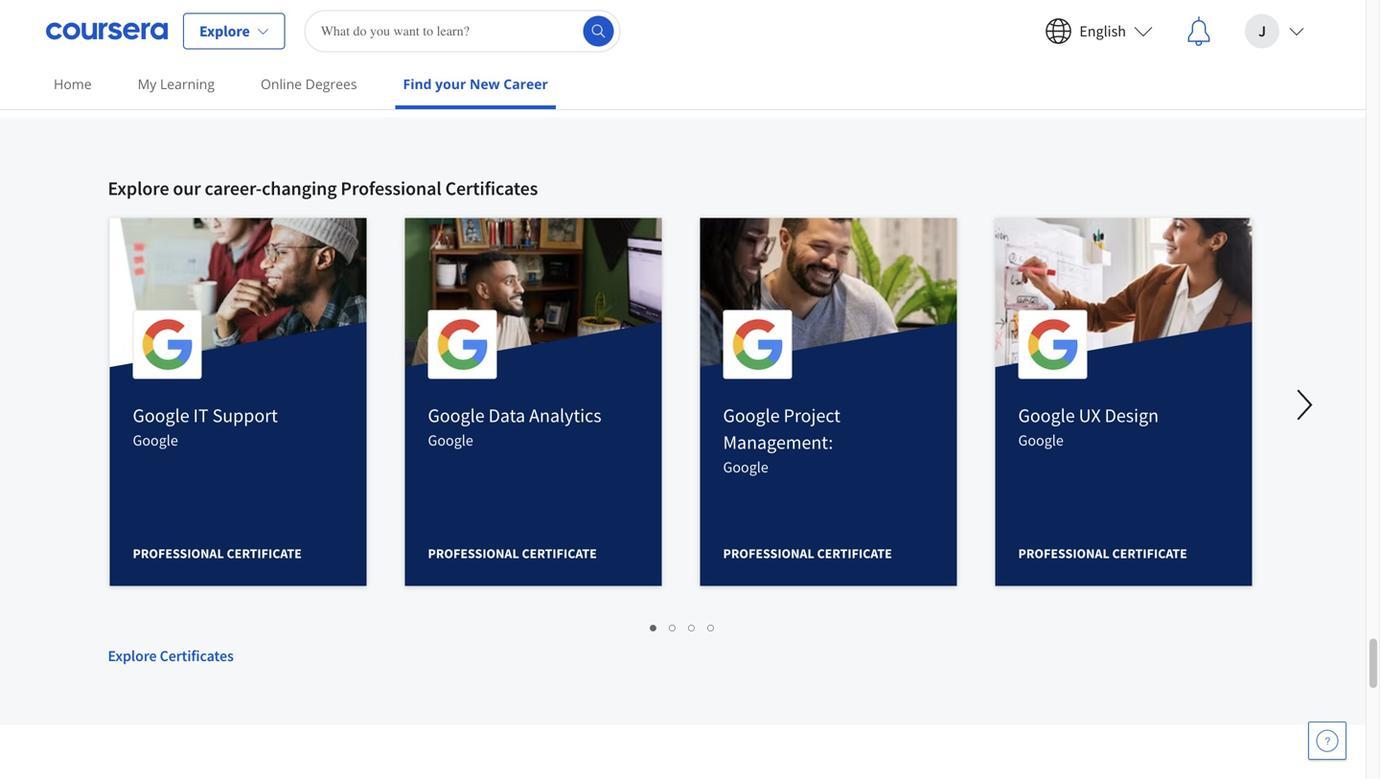 Task type: locate. For each thing, give the bounding box(es) containing it.
google it support link
[[133, 404, 278, 428]]

3
[[689, 618, 697, 636]]

our
[[173, 177, 201, 201]]

management:
[[723, 431, 834, 455]]

1 professional certificate from the left
[[133, 545, 302, 563]]

google down google data analytics link
[[428, 431, 473, 450]]

4 certificate from the left
[[1113, 545, 1188, 563]]

google down the 'management:'
[[723, 458, 769, 477]]

professional
[[341, 177, 442, 201], [133, 545, 224, 563], [428, 545, 519, 563], [723, 545, 815, 563], [1019, 545, 1110, 563]]

list containing 1
[[108, 616, 1258, 638]]

my learning
[[138, 75, 215, 93]]

online degrees link
[[253, 62, 365, 105]]

2 professional certificate from the left
[[428, 545, 597, 563]]

professional certificate for management:
[[723, 545, 892, 563]]

changing
[[262, 177, 337, 201]]

certificate
[[227, 545, 302, 563], [522, 545, 597, 563], [817, 545, 892, 563], [1113, 545, 1188, 563]]

3 certificate from the left
[[817, 545, 892, 563]]

certificate for design
[[1113, 545, 1188, 563]]

4 professional certificate from the left
[[1019, 545, 1188, 563]]

professional certificate
[[133, 545, 302, 563], [428, 545, 597, 563], [723, 545, 892, 563], [1019, 545, 1188, 563]]

home
[[54, 75, 92, 93]]

0 horizontal spatial certificates
[[160, 647, 234, 666]]

0 vertical spatial explore
[[199, 22, 250, 41]]

your
[[435, 75, 466, 93]]

google left ux
[[1019, 404, 1075, 428]]

3 button
[[683, 616, 702, 638]]

2 certificate from the left
[[522, 545, 597, 563]]

online degrees
[[261, 75, 357, 93]]

explore for explore our career-changing professional certificates
[[108, 177, 169, 201]]

1
[[651, 618, 658, 636]]

1 certificate from the left
[[227, 545, 302, 563]]

0 vertical spatial certificates
[[445, 177, 538, 201]]

google project management: link
[[723, 404, 841, 455]]

list inside career academy - gateway certificates carousel element
[[108, 616, 1258, 638]]

design
[[1105, 404, 1159, 428]]

find your new career
[[403, 75, 548, 93]]

next slide image
[[1282, 382, 1328, 428]]

google down google ux design link
[[1019, 431, 1064, 450]]

professional certificate for design
[[1019, 545, 1188, 563]]

google
[[133, 404, 189, 428], [428, 404, 485, 428], [723, 404, 780, 428], [1019, 404, 1075, 428], [133, 431, 178, 450], [428, 431, 473, 450], [1019, 431, 1064, 450], [723, 458, 769, 477]]

1 vertical spatial explore
[[108, 177, 169, 201]]

analytics
[[529, 404, 602, 428]]

google project management: google
[[723, 404, 841, 477]]

it
[[193, 404, 209, 428]]

explore for explore certificates
[[108, 647, 157, 666]]

online
[[261, 75, 302, 93]]

certificate for analytics
[[522, 545, 597, 563]]

explore certificates
[[108, 647, 234, 666]]

list
[[108, 616, 1258, 638]]

professional for google ux design
[[1019, 545, 1110, 563]]

2 vertical spatial explore
[[108, 647, 157, 666]]

explore inside dropdown button
[[199, 22, 250, 41]]

explore for explore
[[199, 22, 250, 41]]

data
[[489, 404, 526, 428]]

english
[[1080, 22, 1127, 41]]

career-
[[205, 177, 262, 201]]

explore
[[199, 22, 250, 41], [108, 177, 169, 201], [108, 647, 157, 666]]

None search field
[[305, 10, 621, 52]]

certificates
[[445, 177, 538, 201], [160, 647, 234, 666]]

ux
[[1079, 404, 1101, 428]]

find your new career link
[[396, 62, 556, 109]]

j button
[[1230, 0, 1320, 62]]

professional for google project management:
[[723, 545, 815, 563]]

1 horizontal spatial certificates
[[445, 177, 538, 201]]

3 professional certificate from the left
[[723, 545, 892, 563]]

professional certificate for support
[[133, 545, 302, 563]]

certificate for management:
[[817, 545, 892, 563]]

google left 'data' in the left bottom of the page
[[428, 404, 485, 428]]

coursera image
[[46, 16, 168, 47]]



Task type: describe. For each thing, give the bounding box(es) containing it.
google up the 'management:'
[[723, 404, 780, 428]]

career academy - gateway certificates carousel element
[[98, 118, 1381, 736]]

my
[[138, 75, 157, 93]]

new
[[470, 75, 500, 93]]

google data analytics link
[[428, 404, 602, 428]]

professional for google data analytics
[[428, 545, 519, 563]]

explore certificates link
[[108, 597, 1258, 668]]

help center image
[[1316, 730, 1339, 753]]

What do you want to learn? text field
[[305, 10, 621, 52]]

2
[[670, 618, 677, 636]]

project
[[784, 404, 841, 428]]

explore our career-changing professional certificates
[[108, 177, 538, 201]]

find
[[403, 75, 432, 93]]

degrees
[[306, 75, 357, 93]]

professional for google it support
[[133, 545, 224, 563]]

j
[[1259, 22, 1267, 41]]

learning
[[160, 75, 215, 93]]

4 button
[[702, 616, 722, 638]]

certificate for support
[[227, 545, 302, 563]]

explore button
[[183, 13, 285, 49]]

1 button
[[645, 616, 664, 638]]

1 vertical spatial certificates
[[160, 647, 234, 666]]

home link
[[46, 62, 99, 105]]

my learning link
[[130, 62, 222, 105]]

career
[[504, 75, 548, 93]]

2 button
[[664, 616, 683, 638]]

google ux design link
[[1019, 404, 1159, 428]]

google ux design google
[[1019, 404, 1159, 450]]

professional certificate for analytics
[[428, 545, 597, 563]]

google left the it
[[133, 404, 189, 428]]

google down google it support link
[[133, 431, 178, 450]]

google it support google
[[133, 404, 278, 450]]

4
[[708, 618, 716, 636]]

google data analytics google
[[428, 404, 602, 450]]

support
[[212, 404, 278, 428]]

english button
[[1030, 0, 1169, 62]]



Task type: vqa. For each thing, say whether or not it's contained in the screenshot.
Banner navigation
no



